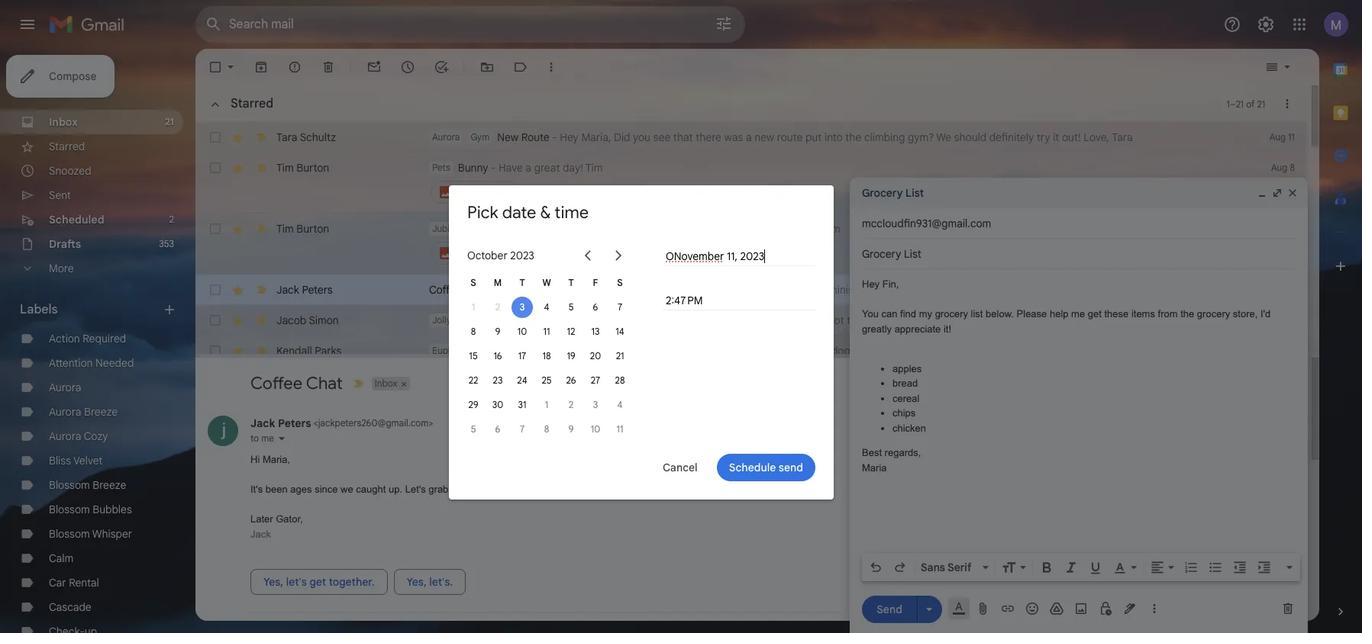 Task type: vqa. For each thing, say whether or not it's contained in the screenshot.
CRYSTALLINE link
no



Task type: locate. For each thing, give the bounding box(es) containing it.
2 vertical spatial and
[[481, 484, 497, 496]]

ages up the "what"
[[587, 283, 611, 297]]

s column header
[[461, 271, 486, 296], [608, 271, 632, 296]]

are
[[636, 314, 651, 328], [810, 314, 826, 328]]

0 horizontal spatial 21
[[165, 116, 174, 128]]

jack inside the later gator, jack
[[250, 529, 271, 540]]

gator, inside row
[[977, 283, 1006, 297]]

drafts
[[49, 237, 81, 251]]

2 row from the top
[[195, 153, 1307, 214]]

important according to google magic. switch for 5th row from the bottom
[[254, 160, 269, 176]]

1 row from the top
[[195, 122, 1307, 153]]

you right the if
[[790, 314, 807, 328]]

you right busy,
[[894, 314, 911, 328]]

aurora for aurora cozy
[[49, 430, 81, 444]]

later up join
[[949, 283, 975, 297]]

has
[[668, 344, 686, 358]]

burton
[[296, 161, 329, 175], [296, 222, 329, 236]]

4 row from the top
[[195, 275, 1307, 305]]

needed
[[95, 357, 134, 370]]

breeze for blossom breeze
[[93, 479, 126, 493]]

to inside "cell"
[[682, 222, 692, 236]]

1 horizontal spatial later
[[949, 283, 975, 297]]

car
[[1102, 344, 1117, 358]]

we down the jack peters < jackpeters260@gmail.com >
[[341, 484, 353, 496]]

0 vertical spatial starred
[[231, 96, 273, 111]]

burton for good morning, don't forget to take a coffee break today! tim
[[296, 222, 329, 236]]

inbox inside labels 'navigation'
[[49, 115, 78, 129]]

0 horizontal spatial coffee
[[451, 484, 478, 496]]

2 s from the left
[[617, 277, 623, 289]]

are left the 'your'
[[636, 314, 651, 328]]

with
[[1021, 344, 1042, 358], [1187, 344, 1208, 358]]

reminisce inside row
[[819, 283, 865, 297]]

1 vertical spatial times.
[[589, 484, 615, 496]]

into for put
[[825, 131, 843, 144]]

you right did
[[633, 131, 651, 144]]

euphoria elixir
[[432, 345, 491, 357]]

gator, down "hi maria,"
[[276, 514, 303, 526]]

1 vertical spatial coffee
[[250, 374, 302, 394]]

0 vertical spatial let's
[[713, 283, 736, 297]]

1 tim burton from the top
[[276, 161, 329, 175]]

1 horizontal spatial to
[[682, 222, 692, 236]]

inbox for inbox link
[[49, 115, 78, 129]]

5 row from the top
[[195, 305, 1307, 336]]

hi
[[498, 283, 508, 297], [563, 314, 573, 328], [250, 455, 260, 466]]

cell for third row
[[429, 221, 1231, 267]]

busy,
[[866, 314, 891, 328]]

1 vertical spatial hi
[[563, 314, 573, 328]]

caught up the 'your'
[[658, 283, 692, 297]]

breeze up cozy
[[84, 405, 118, 419]]

jacob right best,
[[1053, 314, 1083, 328]]

blossom whisper link
[[49, 528, 132, 541]]

hi right plans
[[563, 314, 573, 328]]

up. inside starred tab panel
[[695, 283, 710, 297]]

tim
[[276, 161, 294, 175], [585, 161, 603, 175], [276, 222, 294, 236], [823, 222, 840, 236]]

later down "hi maria,"
[[250, 514, 273, 526]]

0 horizontal spatial it's
[[250, 484, 263, 496]]

0 vertical spatial been
[[560, 283, 584, 297]]

search mail image
[[200, 11, 228, 38]]

1 horizontal spatial starred
[[231, 96, 273, 111]]

0 horizontal spatial are
[[636, 314, 651, 328]]

old inside row
[[899, 283, 914, 297]]

more
[[49, 262, 74, 276]]

aug inside cell
[[1271, 315, 1288, 326]]

2 hot from the left
[[1061, 344, 1077, 358]]

route
[[521, 131, 550, 144]]

2 t from the left
[[568, 277, 574, 289]]

toggle split pane mode image
[[1264, 60, 1280, 75]]

21 left starred button
[[165, 116, 174, 128]]

1
[[1227, 98, 1230, 110]]

tim right day!
[[585, 161, 603, 175]]

since down the <
[[315, 484, 338, 496]]

chat
[[464, 283, 487, 297], [306, 374, 343, 394]]

t right w
[[568, 277, 574, 289]]

tim burton for bunny
[[276, 161, 329, 175]]

Date field
[[664, 248, 814, 265]]

a right take
[[718, 222, 724, 236]]

2 t column header from the left
[[559, 271, 583, 296]]

0 vertical spatial old
[[899, 283, 914, 297]]

the left climbing
[[845, 131, 862, 144]]

1 horizontal spatial hot
[[1061, 344, 1077, 358]]

1 blossom from the top
[[49, 479, 90, 493]]

0 vertical spatial ages
[[587, 283, 611, 297]]

tara right the love,
[[1112, 131, 1133, 144]]

labels
[[20, 302, 58, 318]]

1 hot from the left
[[813, 344, 829, 358]]

we up the 'your'
[[642, 283, 655, 297]]

3 blossom from the top
[[49, 528, 90, 541]]

and
[[798, 283, 816, 297], [1120, 344, 1138, 358], [481, 484, 497, 496]]

aurora cozy
[[49, 430, 108, 444]]

old
[[899, 283, 914, 297], [573, 484, 586, 496]]

1 vertical spatial starred
[[49, 140, 85, 153]]

was
[[724, 131, 743, 144]]

let's inside row
[[713, 283, 736, 297]]

coffee chat - hi maria, it's been ages since we caught up. let's grab coffee and reminisce about old times. later gator, jack
[[429, 283, 1031, 297]]

0 vertical spatial burton
[[296, 161, 329, 175]]

of inside row
[[1234, 344, 1244, 358]]

image.png up the m
[[458, 247, 509, 260]]

to
[[682, 222, 692, 236], [250, 433, 259, 445]]

1 s from the left
[[471, 277, 476, 289]]

- for hi
[[490, 283, 495, 297]]

schultz
[[300, 131, 336, 144]]

2 horizontal spatial and
[[1120, 344, 1138, 358]]

should right we
[[954, 131, 987, 144]]

hot right the his
[[1061, 344, 1077, 358]]

chat inside row
[[464, 283, 487, 297]]

1 vertical spatial peters
[[278, 417, 311, 431]]

s for 1st the s column header from the left
[[471, 277, 476, 289]]

peters for jack peters < jackpeters260@gmail.com >
[[278, 417, 311, 431]]

euphoria
[[432, 345, 469, 357]]

add to tasks image
[[434, 60, 449, 75]]

1 s column header from the left
[[461, 271, 486, 296]]

dog
[[1080, 344, 1099, 358]]

1 are from the left
[[636, 314, 651, 328]]

bubbles
[[93, 503, 132, 517]]

starred inside button
[[231, 96, 273, 111]]

1 vertical spatial chat
[[306, 374, 343, 394]]

are left not
[[810, 314, 826, 328]]

we
[[642, 283, 655, 297], [341, 484, 353, 496]]

1 vertical spatial image.png
[[458, 247, 509, 260]]

- for have
[[491, 161, 496, 175]]

to left take
[[682, 222, 692, 236]]

2 horizontal spatial hi
[[563, 314, 573, 328]]

1 vertical spatial blossom
[[49, 503, 90, 517]]

1 horizontal spatial t column header
[[559, 271, 583, 296]]

cell containing bunny
[[429, 160, 1231, 206]]

peters left the <
[[278, 417, 311, 431]]

grab down >
[[429, 484, 448, 496]]

2 blossom from the top
[[49, 503, 90, 517]]

about
[[868, 283, 897, 297], [545, 484, 570, 496]]

1 vertical spatial coffee
[[764, 283, 795, 297]]

aurora for aurora link
[[49, 381, 81, 395]]

bliss velvet link
[[49, 454, 103, 468]]

0 horizontal spatial up.
[[389, 484, 402, 496]]

s column header left the m
[[461, 271, 486, 296]]

winter?
[[742, 314, 778, 328]]

1 vertical spatial about
[[545, 484, 570, 496]]

aurora inside row
[[432, 131, 460, 143]]

1 horizontal spatial it's
[[543, 283, 557, 297]]

0 horizontal spatial s
[[471, 277, 476, 289]]

the left the ski
[[969, 314, 985, 328]]

1 vertical spatial breeze
[[93, 479, 126, 493]]

hi maria,
[[250, 455, 293, 466]]

coffee
[[727, 222, 758, 236], [764, 283, 795, 297], [451, 484, 478, 496]]

0 horizontal spatial tara
[[276, 131, 297, 144]]

0 vertical spatial about
[[868, 283, 897, 297]]

jack down "hi maria,"
[[250, 529, 271, 540]]

0 horizontal spatial been
[[266, 484, 288, 496]]

levering
[[977, 344, 1019, 358]]

inbox up starred link
[[49, 115, 78, 129]]

1 vertical spatial grab
[[429, 484, 448, 496]]

2 image.png from the top
[[458, 247, 509, 260]]

1 burton from the top
[[296, 161, 329, 175]]

for
[[707, 314, 721, 328]]

1 vertical spatial up.
[[389, 484, 402, 496]]

1 horizontal spatial 21
[[1236, 98, 1244, 110]]

0 horizontal spatial to
[[250, 433, 259, 445]]

burton down schultz
[[296, 161, 329, 175]]

breeze
[[84, 405, 118, 419], [93, 479, 126, 493]]

been inside row
[[560, 283, 584, 297]]

kendall parks
[[276, 344, 341, 358]]

1 vertical spatial since
[[315, 484, 338, 496]]

blossom down bliss velvet link
[[49, 479, 90, 493]]

inbox
[[49, 115, 78, 129], [375, 378, 398, 390]]

0 horizontal spatial s column header
[[461, 271, 486, 296]]

t left w
[[520, 277, 525, 289]]

1 horizontal spatial old
[[899, 283, 914, 297]]

cell
[[429, 160, 1231, 206], [429, 221, 1231, 267], [1252, 221, 1307, 237]]

starred link
[[49, 140, 85, 153]]

1 horizontal spatial reminisce
[[819, 283, 865, 297]]

1 horizontal spatial are
[[810, 314, 826, 328]]

1 vertical spatial gator,
[[276, 514, 303, 526]]

s right f
[[617, 277, 623, 289]]

since up the "what"
[[613, 283, 639, 297]]

jacob up kendall
[[276, 314, 306, 328]]

jack peters cell
[[250, 417, 433, 431]]

all,
[[651, 344, 665, 358]]

hi down "to me"
[[250, 455, 260, 466]]

blossom up calm "link"
[[49, 528, 90, 541]]

>
[[429, 418, 433, 429]]

chat down parks
[[306, 374, 343, 394]]

important according to google magic. switch
[[254, 130, 269, 145], [254, 160, 269, 176], [254, 221, 269, 237], [254, 283, 269, 298], [254, 313, 269, 328], [254, 344, 269, 359], [350, 377, 366, 392]]

hi for hi maria, what are your plans for the winter? if you are not too busy, you should join the ski trip! best, jacob
[[563, 314, 573, 328]]

grab up winter?
[[739, 283, 761, 297]]

1 image.png from the top
[[458, 186, 509, 199]]

coffee down kendall
[[250, 374, 302, 394]]

jack peters < jackpeters260@gmail.com >
[[250, 417, 433, 431]]

peters up simon
[[302, 283, 333, 297]]

0 horizontal spatial hi
[[250, 455, 260, 466]]

jolly holiday winter plans
[[432, 314, 552, 328]]

blossom down blossom breeze
[[49, 503, 90, 517]]

important according to google magic. switch for row containing jack peters
[[254, 283, 269, 298]]

0 vertical spatial we
[[642, 283, 655, 297]]

caught
[[658, 283, 692, 297], [356, 484, 386, 496]]

2 vertical spatial coffee
[[451, 484, 478, 496]]

aurora down attention
[[49, 381, 81, 395]]

with left the his
[[1021, 344, 1042, 358]]

1 horizontal spatial you
[[790, 314, 807, 328]]

21 right –
[[1257, 98, 1265, 110]]

jubilant
[[432, 223, 465, 234]]

t column header
[[510, 271, 534, 296], [559, 271, 583, 296]]

aurora up the pets
[[432, 131, 460, 143]]

0 horizontal spatial about
[[545, 484, 570, 496]]

inbox inside "button"
[[375, 378, 398, 390]]

delete image
[[321, 60, 336, 75]]

up. up plans
[[695, 283, 710, 297]]

0 vertical spatial hi
[[498, 283, 508, 297]]

gym?
[[908, 131, 934, 144]]

required
[[83, 332, 126, 346]]

hi up winter
[[498, 283, 508, 297]]

ages
[[587, 283, 611, 297], [290, 484, 312, 496]]

- left have on the top
[[491, 161, 496, 175]]

0 vertical spatial coffee
[[429, 283, 462, 297]]

2
[[169, 214, 174, 225]]

tim down tara schultz
[[276, 161, 294, 175]]

1 horizontal spatial of
[[1246, 98, 1255, 110]]

starred inside labels 'navigation'
[[49, 140, 85, 153]]

tara left schultz
[[276, 131, 297, 144]]

grab inside starred tab panel
[[739, 283, 761, 297]]

chat left the m
[[464, 283, 487, 297]]

anyone
[[689, 344, 724, 358]]

aug left 11
[[1270, 131, 1286, 143]]

1 horizontal spatial tara
[[1112, 131, 1133, 144]]

1 vertical spatial later
[[250, 514, 273, 526]]

t for 2nd t 'column header' from the right
[[520, 277, 525, 289]]

peters inside row
[[302, 283, 333, 297]]

main menu image
[[18, 15, 37, 34]]

aug left 8 at the right
[[1271, 162, 1288, 173]]

0 vertical spatial up.
[[695, 283, 710, 297]]

of right lot
[[1234, 344, 1244, 358]]

blossom bubbles
[[49, 503, 132, 517]]

definitely
[[989, 131, 1034, 144]]

t column header left f
[[559, 271, 583, 296]]

coffee
[[429, 283, 462, 297], [250, 374, 302, 394]]

it's up plans
[[543, 283, 557, 297]]

2 vertical spatial hi
[[250, 455, 260, 466]]

chat for coffee chat
[[306, 374, 343, 394]]

row
[[195, 122, 1307, 153], [195, 153, 1307, 214], [195, 214, 1307, 275], [195, 275, 1307, 305], [195, 305, 1307, 336], [195, 336, 1362, 367]]

breeze up bubbles
[[93, 479, 126, 493]]

6 row from the top
[[195, 336, 1362, 367]]

0 horizontal spatial since
[[315, 484, 338, 496]]

image.png for good morning, don't forget to take a coffee break today! tim
[[458, 247, 509, 260]]

tim up the jack peters
[[276, 222, 294, 236]]

coffee up jolly
[[429, 283, 462, 297]]

been down "hi maria,"
[[266, 484, 288, 496]]

ages down "hi maria,"
[[290, 484, 312, 496]]

bliss velvet
[[49, 454, 103, 468]]

snoozed link
[[49, 164, 91, 178]]

2 tim burton from the top
[[276, 222, 329, 236]]

tim burton up the jack peters
[[276, 222, 329, 236]]

since inside starred tab panel
[[613, 283, 639, 297]]

times. inside row
[[917, 283, 947, 297]]

a left store
[[926, 344, 932, 358]]

aurora link
[[49, 381, 81, 395]]

there
[[696, 131, 722, 144]]

labels heading
[[20, 302, 162, 318]]

tim burton down tara schultz
[[276, 161, 329, 175]]

hot left dog?
[[813, 344, 829, 358]]

important according to google magic. switch for third row
[[254, 221, 269, 237]]

coffee inside row
[[429, 283, 462, 297]]

0 horizontal spatial inbox
[[49, 115, 78, 129]]

gator, up the ski
[[977, 283, 1006, 297]]

1 vertical spatial should
[[914, 314, 946, 328]]

we
[[936, 131, 951, 144]]

blossom breeze link
[[49, 479, 126, 493]]

1 horizontal spatial been
[[560, 283, 584, 297]]

a right was at the top of page
[[746, 131, 752, 144]]

s column header right f
[[608, 271, 632, 296]]

break
[[760, 222, 788, 236]]

later gator, jack
[[250, 514, 306, 540]]

0 vertical spatial image.png
[[458, 186, 509, 199]]

2 jacob from the left
[[1053, 314, 1083, 328]]

aurora up bliss
[[49, 430, 81, 444]]

grid
[[461, 271, 632, 442]]

inbox up jackpeters260@gmail.com
[[375, 378, 398, 390]]

hot
[[813, 344, 829, 358], [1061, 344, 1077, 358]]

calm
[[49, 552, 74, 566]]

jack up "trip!"
[[1008, 283, 1031, 297]]

–
[[1230, 98, 1236, 110]]

should left join
[[914, 314, 946, 328]]

a
[[746, 131, 752, 144], [526, 161, 532, 175], [718, 222, 724, 236], [926, 344, 932, 358], [1210, 344, 1216, 358]]

route
[[777, 131, 803, 144]]

grid containing s
[[461, 271, 632, 442]]

0 horizontal spatial into
[[825, 131, 843, 144]]

coffee for coffee chat
[[250, 374, 302, 394]]

settings image
[[1257, 15, 1275, 34]]

0 horizontal spatial t
[[520, 277, 525, 289]]

0 vertical spatial breeze
[[84, 405, 118, 419]]

image.png
[[458, 186, 509, 199], [458, 247, 509, 260]]

5
[[1290, 315, 1295, 326]]

up.
[[695, 283, 710, 297], [389, 484, 402, 496]]

hi for hi maria,
[[250, 455, 260, 466]]

aurora down aurora link
[[49, 405, 81, 419]]

- up the "jolly holiday winter plans"
[[490, 283, 495, 297]]

1 horizontal spatial ages
[[587, 283, 611, 297]]

to left me
[[250, 433, 259, 445]]

t
[[520, 277, 525, 289], [568, 277, 574, 289]]

starred down archive icon
[[231, 96, 273, 111]]

too
[[847, 314, 863, 328]]

1 t from the left
[[520, 277, 525, 289]]

- inside "cell"
[[491, 161, 496, 175]]

None search field
[[195, 6, 745, 43]]

cell for 5th row from the bottom
[[429, 160, 1231, 206]]

maria, left did
[[581, 131, 611, 144]]

tab list
[[1319, 49, 1362, 579]]

caught down jackpeters260@gmail.com
[[356, 484, 386, 496]]

21 right "1"
[[1236, 98, 1244, 110]]

coffee chat
[[250, 374, 343, 394]]

1 horizontal spatial and
[[798, 283, 816, 297]]

1 horizontal spatial coffee
[[429, 283, 462, 297]]

cell containing good morning, don't forget to take a coffee break today! tim
[[429, 221, 1231, 267]]

1 vertical spatial we
[[341, 484, 353, 496]]

image.png for bunny
[[458, 186, 509, 199]]

1 vertical spatial old
[[573, 484, 586, 496]]

2 horizontal spatial coffee
[[764, 283, 795, 297]]

0 horizontal spatial chat
[[306, 374, 343, 394]]

1 horizontal spatial grab
[[739, 283, 761, 297]]

velvet
[[73, 454, 103, 468]]

into right put
[[825, 131, 843, 144]]

1 horizontal spatial we
[[642, 283, 655, 297]]

Time field
[[664, 292, 814, 309]]

1 horizontal spatial up.
[[695, 283, 710, 297]]

the right for in the right of the page
[[723, 314, 739, 328]]

t column header right the m
[[510, 271, 534, 296]]

1 vertical spatial caught
[[356, 484, 386, 496]]

0 vertical spatial into
[[825, 131, 843, 144]]

a left lot
[[1210, 344, 1216, 358]]

1 horizontal spatial caught
[[658, 283, 692, 297]]

coffee for coffee chat - hi maria, it's been ages since we caught up. let's grab coffee and reminisce about old times. later gator, jack
[[429, 283, 462, 297]]

0 vertical spatial grab
[[739, 283, 761, 297]]

1 vertical spatial it's
[[250, 484, 263, 496]]

0 vertical spatial later
[[949, 283, 975, 297]]

jack peters
[[276, 283, 333, 297]]

0 horizontal spatial jacob
[[276, 314, 306, 328]]

burton for bunny
[[296, 161, 329, 175]]

1 horizontal spatial s column header
[[608, 271, 632, 296]]

1 horizontal spatial t
[[568, 277, 574, 289]]

1 jacob from the left
[[276, 314, 306, 328]]

should
[[954, 131, 987, 144], [914, 314, 946, 328]]

1 horizontal spatial about
[[868, 283, 897, 297]]

aug for jolly holiday winter plans
[[1271, 315, 1288, 326]]

2 burton from the top
[[296, 222, 329, 236]]

1 – 21 of 21
[[1227, 98, 1265, 110]]

0 horizontal spatial ages
[[290, 484, 312, 496]]

1 t column header from the left
[[510, 271, 534, 296]]

0 vertical spatial gator,
[[977, 283, 1006, 297]]

1 horizontal spatial s
[[617, 277, 623, 289]]

aug for new route - hey maria, did you see that there was a new route put into the climbing gym? we should definitely try it out! love, tara
[[1270, 131, 1286, 143]]

aug left 5
[[1271, 315, 1288, 326]]

been left f
[[560, 283, 584, 297]]

0 horizontal spatial old
[[573, 484, 586, 496]]

1 horizontal spatial hi
[[498, 283, 508, 297]]

car rental link
[[49, 576, 99, 590]]

of right –
[[1246, 98, 1255, 110]]

burton up the jack peters
[[296, 222, 329, 236]]

2 vertical spatial aug
[[1271, 315, 1288, 326]]

ages inside starred tab panel
[[587, 283, 611, 297]]

starred up snoozed link
[[49, 140, 85, 153]]

0 vertical spatial coffee
[[727, 222, 758, 236]]



Task type: describe. For each thing, give the bounding box(es) containing it.
2 horizontal spatial you
[[894, 314, 911, 328]]

tim burton for good morning, don't forget to take a coffee break today! tim
[[276, 222, 329, 236]]

day!
[[563, 161, 583, 175]]

climbing
[[864, 131, 905, 144]]

forget
[[650, 222, 679, 236]]

0 horizontal spatial the
[[723, 314, 739, 328]]

whisper
[[92, 528, 132, 541]]

2 horizontal spatial 21
[[1257, 98, 1265, 110]]

me
[[261, 433, 274, 445]]

jack up jacob simon at the left of the page
[[276, 283, 299, 297]]

1 vertical spatial and
[[1120, 344, 1138, 358]]

row containing jack peters
[[195, 275, 1307, 305]]

2 horizontal spatial the
[[969, 314, 985, 328]]

snooze image
[[400, 60, 415, 75]]

aurora for aurora breeze
[[49, 405, 81, 419]]

3 row from the top
[[195, 214, 1307, 275]]

cascade
[[49, 601, 91, 615]]

row containing kendall parks
[[195, 336, 1362, 367]]

complex
[[1247, 344, 1288, 358]]

car rental
[[49, 576, 99, 590]]

we inside starred tab panel
[[642, 283, 655, 297]]

great
[[534, 161, 560, 175]]

pick date & time heading
[[467, 202, 589, 223]]

simon
[[309, 314, 339, 328]]

<
[[313, 418, 318, 429]]

this
[[753, 344, 771, 358]]

time
[[555, 202, 589, 223]]

jackpeters260@gmail.com
[[318, 418, 429, 429]]

about inside row
[[868, 283, 897, 297]]

today!
[[791, 222, 821, 236]]

best,
[[1027, 314, 1051, 328]]

tim right today!
[[823, 222, 840, 236]]

grid inside pick date & time dialog
[[461, 271, 632, 442]]

compose
[[49, 69, 97, 83]]

new
[[497, 131, 519, 144]]

starred tab panel
[[195, 86, 1362, 634]]

jolly
[[432, 315, 451, 326]]

maria, left the "what"
[[575, 314, 605, 328]]

gator, inside the later gator, jack
[[276, 514, 303, 526]]

bliss
[[49, 454, 71, 468]]

1 vertical spatial aug
[[1271, 162, 1288, 173]]

important according to google magic. switch for row containing jacob simon
[[254, 313, 269, 328]]

- right dog at the left bottom
[[617, 344, 621, 358]]

patterned
[[1291, 344, 1338, 358]]

2 tara from the left
[[1112, 131, 1133, 144]]

maria, left w
[[510, 283, 540, 297]]

good morning, don't forget to take a coffee break today! tim
[[546, 222, 840, 236]]

aug 5 cell
[[1252, 313, 1307, 328]]

later inside the later gator, jack
[[250, 514, 273, 526]]

blossom for blossom bubbles
[[49, 503, 90, 517]]

kendall
[[276, 344, 312, 358]]

seen
[[727, 344, 750, 358]]

winter
[[492, 314, 523, 328]]

advanced search options image
[[709, 8, 739, 39]]

new route - hey maria, did you see that there was a new route put into the climbing gym? we should definitely try it out! love, tara
[[497, 131, 1133, 144]]

caught inside row
[[658, 283, 692, 297]]

car
[[49, 576, 66, 590]]

parks
[[315, 344, 341, 358]]

morning,
[[576, 222, 618, 236]]

0 horizontal spatial you
[[633, 131, 651, 144]]

don't
[[621, 222, 647, 236]]

pets
[[432, 162, 450, 173]]

1 vertical spatial reminisce
[[500, 484, 543, 496]]

hello
[[624, 344, 649, 358]]

report spam image
[[287, 60, 302, 75]]

try
[[1037, 131, 1050, 144]]

pick date & time
[[467, 202, 589, 223]]

it's been ages since we caught up. let's grab coffee and reminisce about old times.
[[250, 484, 618, 496]]

see
[[653, 131, 671, 144]]

&
[[540, 202, 551, 223]]

row containing jacob simon
[[195, 305, 1307, 336]]

2 are from the left
[[810, 314, 826, 328]]

scheduled
[[49, 213, 104, 227]]

attention
[[49, 357, 93, 370]]

plans
[[678, 314, 704, 328]]

trip!
[[1004, 314, 1024, 328]]

0 horizontal spatial should
[[914, 314, 946, 328]]

1 with from the left
[[1021, 344, 1042, 358]]

more button
[[0, 257, 183, 281]]

missing
[[535, 344, 571, 358]]

drove
[[875, 344, 902, 358]]

blossom for blossom breeze
[[49, 479, 90, 493]]

pick date & time dialog
[[449, 185, 834, 500]]

m column header
[[486, 271, 510, 296]]

blossom breeze
[[49, 479, 126, 493]]

t for 2nd t 'column header' from the left
[[568, 277, 574, 289]]

- for hey
[[552, 131, 557, 144]]

into for drove
[[905, 344, 923, 358]]

2 s column header from the left
[[608, 271, 632, 296]]

a right have on the top
[[526, 161, 532, 175]]

2 with from the left
[[1187, 344, 1208, 358]]

maria, down me
[[263, 455, 290, 466]]

he
[[859, 344, 872, 358]]

1 horizontal spatial the
[[845, 131, 862, 144]]

0 vertical spatial should
[[954, 131, 987, 144]]

on
[[962, 344, 974, 358]]

attention needed
[[49, 357, 134, 370]]

s for 2nd the s column header from left
[[617, 277, 623, 289]]

missing
[[773, 344, 810, 358]]

blossom bubbles link
[[49, 503, 132, 517]]

scheduled link
[[49, 213, 104, 227]]

blossom whisper
[[49, 528, 132, 541]]

rental
[[69, 576, 99, 590]]

21 inside labels 'navigation'
[[165, 116, 174, 128]]

1 vertical spatial been
[[266, 484, 288, 496]]

blossom for blossom whisper
[[49, 528, 90, 541]]

labels navigation
[[0, 49, 195, 634]]

0 vertical spatial and
[[798, 283, 816, 297]]

holiday
[[454, 315, 484, 326]]

october 2023 row
[[461, 240, 632, 271]]

attention needed link
[[49, 357, 134, 370]]

if
[[780, 314, 787, 328]]

date
[[502, 202, 536, 223]]

tara schultz
[[276, 131, 336, 144]]

coffee chat main content
[[195, 49, 1362, 634]]

breeze for aurora breeze
[[84, 405, 118, 419]]

8
[[1290, 162, 1295, 173]]

peters for jack peters
[[302, 283, 333, 297]]

1 tara from the left
[[276, 131, 297, 144]]

0 horizontal spatial caught
[[356, 484, 386, 496]]

hey
[[560, 131, 579, 144]]

inbox for inbox "button"
[[375, 378, 398, 390]]

shirt
[[1341, 344, 1362, 358]]

dog
[[594, 344, 614, 358]]

important according to google magic. switch for row containing tara schultz
[[254, 130, 269, 145]]

gym
[[471, 131, 490, 143]]

did
[[614, 131, 630, 144]]

action
[[49, 332, 80, 346]]

aurora breeze link
[[49, 405, 118, 419]]

join
[[949, 314, 966, 328]]

1 vertical spatial let's
[[405, 484, 426, 496]]

w column header
[[534, 271, 559, 296]]

jack up "to me"
[[250, 417, 275, 431]]

chat for coffee chat - hi maria, it's been ages since we caught up. let's grab coffee and reminisce about old times. later gator, jack
[[464, 283, 487, 297]]

snoozed
[[49, 164, 91, 178]]

1 horizontal spatial coffee
[[727, 222, 758, 236]]

later inside row
[[949, 283, 975, 297]]

important according to google magic. switch for row containing kendall parks
[[254, 344, 269, 359]]

it's inside row
[[543, 283, 557, 297]]

row containing tara schultz
[[195, 122, 1307, 153]]

jacob simon
[[276, 314, 339, 328]]

your
[[654, 314, 676, 328]]

elixir
[[472, 345, 491, 357]]

inbox button
[[372, 377, 399, 391]]

aug 11
[[1270, 131, 1295, 143]]

hot
[[574, 344, 591, 358]]

f column header
[[583, 271, 608, 296]]

ran
[[1141, 344, 1157, 358]]

missing hot dog - hello all, has anyone seen this missing hot dog? he drove into a store on levering with his hot dog car and ran away with a lot of complex patterned shirt
[[535, 344, 1362, 358]]

archive image
[[254, 60, 269, 75]]

calm link
[[49, 552, 74, 566]]

1 vertical spatial ages
[[290, 484, 312, 496]]

0 horizontal spatial grab
[[429, 484, 448, 496]]



